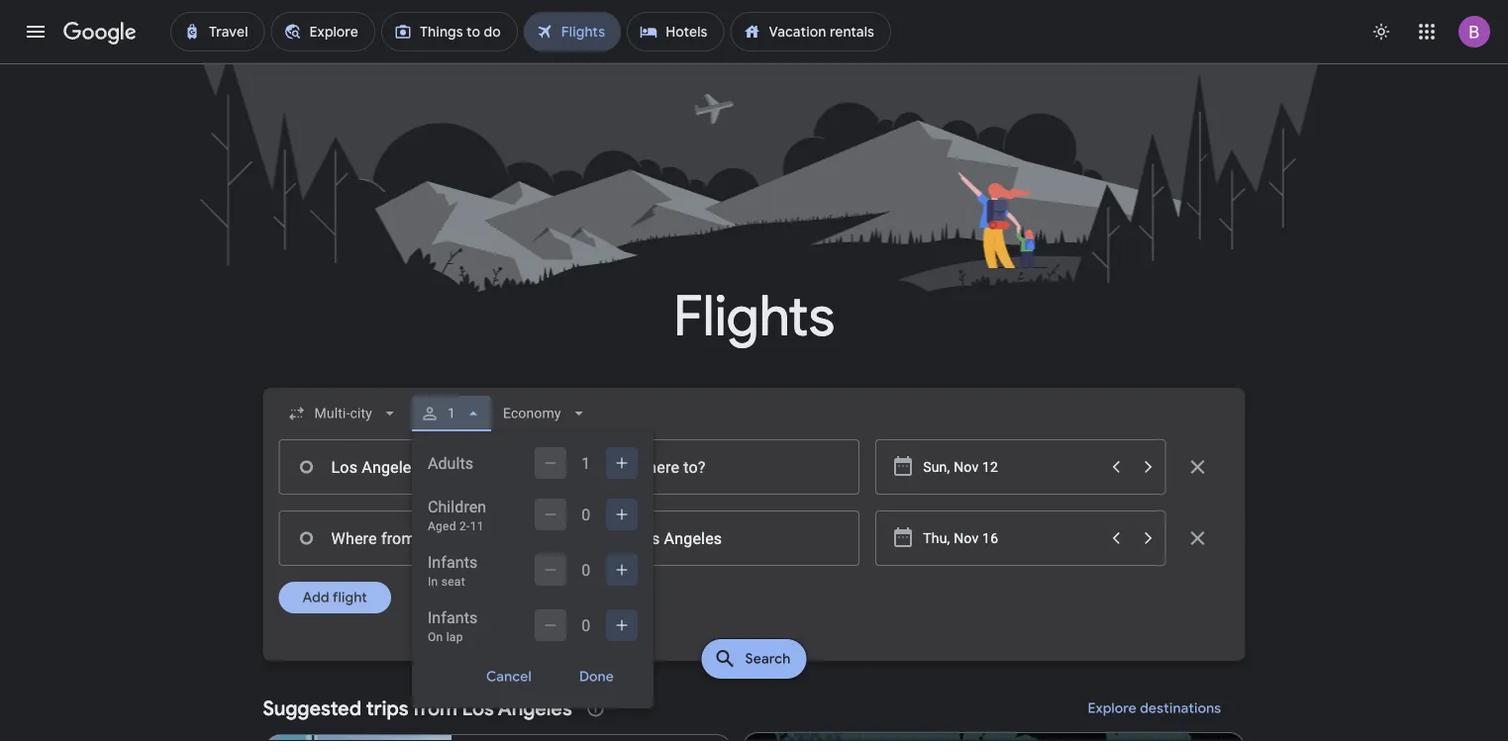 Task type: describe. For each thing, give the bounding box(es) containing it.
remove flight from los angeles on sun, nov 12 image
[[1186, 456, 1210, 479]]

2-
[[460, 520, 470, 534]]

number of passengers dialog
[[412, 432, 654, 709]]

infants for infants in seat
[[428, 553, 478, 572]]

seat
[[441, 575, 465, 589]]

done
[[579, 669, 614, 686]]

angeles
[[498, 696, 572, 722]]

search button
[[702, 640, 807, 679]]

los
[[462, 696, 494, 722]]

Where to? text field
[[573, 440, 860, 495]]

1 inside popup button
[[448, 406, 456, 422]]

suggested
[[263, 696, 362, 722]]

explore destinations
[[1088, 700, 1222, 718]]

0 for children aged 2-11
[[582, 506, 591, 524]]

change appearance image
[[1358, 8, 1405, 55]]

add
[[303, 589, 329, 607]]

infants on lap
[[428, 609, 478, 645]]

1 button
[[412, 390, 491, 438]]

remove flight to los angeles on thu, nov 16 image
[[1186, 527, 1210, 551]]

0 for infants in seat
[[582, 561, 591, 580]]

0 for infants on lap
[[582, 617, 591, 635]]

done button
[[556, 662, 638, 693]]

lap
[[446, 631, 463, 645]]

flights
[[674, 282, 835, 352]]

infants for infants on lap
[[428, 609, 478, 627]]

11
[[470, 520, 484, 534]]

Flight search field
[[247, 388, 1261, 709]]

trips
[[366, 696, 409, 722]]



Task type: vqa. For each thing, say whether or not it's contained in the screenshot.
Angeles
yes



Task type: locate. For each thing, give the bounding box(es) containing it.
1 0 from the top
[[582, 506, 591, 524]]

Departure text field
[[923, 512, 1099, 566]]

2 vertical spatial 0
[[582, 617, 591, 635]]

1 vertical spatial 0
[[582, 561, 591, 580]]

1 vertical spatial 1
[[582, 454, 591, 473]]

1
[[448, 406, 456, 422], [582, 454, 591, 473]]

0 vertical spatial 1
[[448, 406, 456, 422]]

in
[[428, 575, 438, 589]]

children
[[428, 498, 487, 517]]

search
[[745, 651, 791, 669]]

cancel
[[486, 669, 532, 686]]

children aged 2-11
[[428, 498, 487, 534]]

2 infants from the top
[[428, 609, 478, 627]]

2 0 from the top
[[582, 561, 591, 580]]

Departure text field
[[923, 441, 1099, 494]]

add flight button
[[279, 582, 391, 614]]

adults
[[428, 454, 474, 473]]

flight
[[333, 589, 367, 607]]

aged
[[428, 520, 456, 534]]

0
[[582, 506, 591, 524], [582, 561, 591, 580], [582, 617, 591, 635]]

suggested trips from los angeles region
[[263, 685, 1245, 742]]

infants up lap on the left of page
[[428, 609, 478, 627]]

None text field
[[573, 511, 860, 567]]

infants in seat
[[428, 553, 478, 589]]

1 vertical spatial infants
[[428, 609, 478, 627]]

from
[[413, 696, 457, 722]]

None field
[[279, 396, 408, 432], [495, 396, 597, 432], [279, 396, 408, 432], [495, 396, 597, 432]]

1 infants from the top
[[428, 553, 478, 572]]

infants
[[428, 553, 478, 572], [428, 609, 478, 627]]

main menu image
[[24, 20, 48, 44]]

on
[[428, 631, 443, 645]]

1 horizontal spatial 1
[[582, 454, 591, 473]]

destinations
[[1140, 700, 1222, 718]]

infants up seat
[[428, 553, 478, 572]]

0 vertical spatial 0
[[582, 506, 591, 524]]

cancel button
[[463, 662, 556, 693]]

explore destinations button
[[1064, 685, 1245, 733]]

explore
[[1088, 700, 1137, 718]]

suggested trips from los angeles
[[263, 696, 572, 722]]

0 vertical spatial infants
[[428, 553, 478, 572]]

1 inside number of passengers dialog
[[582, 454, 591, 473]]

0 horizontal spatial 1
[[448, 406, 456, 422]]

add flight
[[303, 589, 367, 607]]

3 0 from the top
[[582, 617, 591, 635]]



